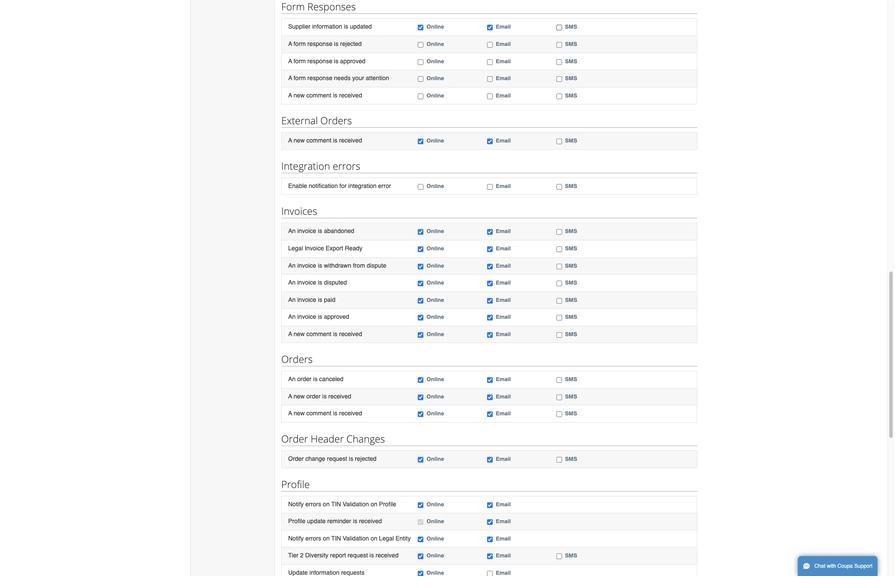 Task type: describe. For each thing, give the bounding box(es) containing it.
external orders
[[281, 114, 352, 128]]

1 a from the top
[[288, 40, 292, 47]]

tin for profile
[[331, 501, 341, 508]]

canceled
[[319, 376, 344, 383]]

profile for profile
[[281, 477, 310, 491]]

2
[[300, 552, 303, 559]]

is up a form response needs your attention
[[334, 57, 338, 64]]

is down canceled at the left of the page
[[322, 393, 327, 400]]

abandoned
[[324, 228, 354, 235]]

withdrawn
[[324, 262, 351, 269]]

report
[[330, 552, 346, 559]]

errors for integration errors
[[333, 159, 360, 173]]

received down an invoice is approved
[[339, 331, 362, 337]]

3 sms from the top
[[565, 58, 577, 64]]

order change request is rejected
[[288, 455, 377, 462]]

is down an invoice is approved
[[333, 331, 337, 337]]

coupa
[[838, 563, 853, 569]]

received up notify errors on tin validation on legal entity
[[359, 518, 382, 525]]

integration errors
[[281, 159, 360, 173]]

diversity
[[305, 552, 328, 559]]

paid
[[324, 296, 335, 303]]

16 online from the top
[[427, 393, 444, 400]]

order for order change request is rejected
[[288, 455, 304, 462]]

3 a new comment is received from the top
[[288, 331, 362, 337]]

chat
[[814, 563, 825, 569]]

7 online from the top
[[427, 183, 444, 189]]

needs
[[334, 75, 351, 82]]

4 online from the top
[[427, 75, 444, 82]]

response for rejected
[[307, 40, 332, 47]]

form for a form response needs your attention
[[294, 75, 306, 82]]

notify for notify errors on tin validation on legal entity
[[288, 535, 304, 542]]

an invoice is approved
[[288, 313, 349, 320]]

on up profile update reminder is received
[[323, 501, 330, 508]]

received down "entity"
[[376, 552, 399, 559]]

17 email from the top
[[496, 411, 511, 417]]

received down canceled at the left of the page
[[328, 393, 351, 400]]

1 vertical spatial legal
[[379, 535, 394, 542]]

9 sms from the top
[[565, 245, 577, 252]]

5 email from the top
[[496, 92, 511, 99]]

update
[[288, 569, 308, 576]]

on left "entity"
[[371, 535, 377, 542]]

notification
[[309, 182, 338, 189]]

notify errors on tin validation on profile
[[288, 501, 396, 508]]

5 a from the top
[[288, 137, 292, 144]]

is down notify errors on tin validation on legal entity
[[370, 552, 374, 559]]

10 email from the top
[[496, 262, 511, 269]]

3 a from the top
[[288, 75, 292, 82]]

4 email from the top
[[496, 75, 511, 82]]

1 new from the top
[[294, 92, 305, 99]]

11 email from the top
[[496, 280, 511, 286]]

a form response needs your attention
[[288, 75, 389, 82]]

an order is canceled
[[288, 376, 344, 383]]

13 sms from the top
[[565, 314, 577, 320]]

tier 2 diversity report request is received
[[288, 552, 399, 559]]

1 a new comment is received from the top
[[288, 92, 362, 99]]

export
[[326, 245, 343, 252]]

an invoice is paid
[[288, 296, 335, 303]]

enable
[[288, 182, 307, 189]]

17 sms from the top
[[565, 411, 577, 417]]

5 new from the top
[[294, 410, 305, 417]]

form for a form response is rejected
[[294, 40, 306, 47]]

23 online from the top
[[427, 570, 444, 576]]

3 email from the top
[[496, 58, 511, 64]]

a form response is approved
[[288, 57, 365, 64]]

0 horizontal spatial orders
[[281, 352, 313, 366]]

16 email from the top
[[496, 393, 511, 400]]

0 vertical spatial request
[[327, 455, 347, 462]]

enable notification for integration error
[[288, 182, 391, 189]]

an invoice is abandoned
[[288, 228, 354, 235]]

an invoice is disputed
[[288, 279, 347, 286]]

tier
[[288, 552, 298, 559]]

6 email from the top
[[496, 137, 511, 144]]

attention
[[366, 75, 389, 82]]

5 online from the top
[[427, 92, 444, 99]]

7 a from the top
[[288, 393, 292, 400]]

is left canceled at the left of the page
[[313, 376, 318, 383]]

1 comment from the top
[[306, 92, 331, 99]]

22 online from the top
[[427, 553, 444, 559]]

update
[[307, 518, 326, 525]]

7 email from the top
[[496, 183, 511, 189]]

9 email from the top
[[496, 245, 511, 252]]

0 vertical spatial order
[[297, 376, 311, 383]]

from
[[353, 262, 365, 269]]

11 online from the top
[[427, 280, 444, 286]]

2 comment from the top
[[306, 137, 331, 144]]

20 online from the top
[[427, 518, 444, 525]]

5 sms from the top
[[565, 92, 577, 99]]

an for an order is canceled
[[288, 376, 296, 383]]

entity
[[396, 535, 411, 542]]

on down profile update reminder is received
[[323, 535, 330, 542]]

1 vertical spatial approved
[[324, 313, 349, 320]]

2 online from the top
[[427, 41, 444, 47]]

invoice for paid
[[297, 296, 316, 303]]

invoice for abandoned
[[297, 228, 316, 235]]

2 sms from the top
[[565, 41, 577, 47]]

an for an invoice is disputed
[[288, 279, 296, 286]]

6 a from the top
[[288, 331, 292, 337]]

tin for legal
[[331, 535, 341, 542]]

is left updated
[[344, 23, 348, 30]]

legal invoice export ready
[[288, 245, 362, 252]]

8 email from the top
[[496, 228, 511, 235]]

requests
[[341, 569, 364, 576]]

is left paid
[[318, 296, 322, 303]]

an for an invoice is paid
[[288, 296, 296, 303]]

is up an invoice is disputed
[[318, 262, 322, 269]]

4 comment from the top
[[306, 410, 331, 417]]

a form response is rejected
[[288, 40, 362, 47]]

received down your
[[339, 92, 362, 99]]

is right reminder
[[353, 518, 357, 525]]

invoice for approved
[[297, 313, 316, 320]]

is down supplier information is updated
[[334, 40, 338, 47]]

is down a form response needs your attention
[[333, 92, 337, 99]]

0 vertical spatial orders
[[320, 114, 352, 128]]

for
[[339, 182, 347, 189]]

0 horizontal spatial legal
[[288, 245, 303, 252]]

15 email from the top
[[496, 376, 511, 383]]

errors for notify errors on tin validation on profile
[[305, 501, 321, 508]]

8 a from the top
[[288, 410, 292, 417]]

19 email from the top
[[496, 501, 511, 508]]



Task type: locate. For each thing, give the bounding box(es) containing it.
14 online from the top
[[427, 331, 444, 337]]

2 invoice from the top
[[297, 262, 316, 269]]

0 vertical spatial response
[[307, 40, 332, 47]]

response down a form response is approved at the left top of page
[[307, 75, 332, 82]]

update information requests
[[288, 569, 364, 576]]

an up an invoice is disputed
[[288, 262, 296, 269]]

form down the a form response is rejected at top
[[294, 57, 306, 64]]

2 new from the top
[[294, 137, 305, 144]]

an up 'an invoice is paid'
[[288, 279, 296, 286]]

1 an from the top
[[288, 228, 296, 235]]

1 horizontal spatial legal
[[379, 535, 394, 542]]

7 sms from the top
[[565, 183, 577, 189]]

4 invoice from the top
[[297, 296, 316, 303]]

2 a new comment is received from the top
[[288, 137, 362, 144]]

profile down change
[[281, 477, 310, 491]]

invoices
[[281, 204, 317, 218]]

1 horizontal spatial orders
[[320, 114, 352, 128]]

15 online from the top
[[427, 376, 444, 383]]

a new comment is received
[[288, 92, 362, 99], [288, 137, 362, 144], [288, 331, 362, 337], [288, 410, 362, 417]]

orders right external
[[320, 114, 352, 128]]

4 sms from the top
[[565, 75, 577, 82]]

order for order header changes
[[281, 432, 308, 446]]

information
[[312, 23, 342, 30], [309, 569, 339, 576]]

with
[[827, 563, 836, 569]]

2 vertical spatial profile
[[288, 518, 305, 525]]

invoice
[[305, 245, 324, 252]]

tin
[[331, 501, 341, 508], [331, 535, 341, 542]]

received
[[339, 92, 362, 99], [339, 137, 362, 144], [339, 331, 362, 337], [328, 393, 351, 400], [339, 410, 362, 417], [359, 518, 382, 525], [376, 552, 399, 559]]

2 email from the top
[[496, 41, 511, 47]]

orders up an order is canceled
[[281, 352, 313, 366]]

notify up profile update reminder is received
[[288, 501, 304, 508]]

changes
[[346, 432, 385, 446]]

chat with coupa support
[[814, 563, 873, 569]]

legal left "entity"
[[379, 535, 394, 542]]

1 sms from the top
[[565, 24, 577, 30]]

support
[[854, 563, 873, 569]]

1 notify from the top
[[288, 501, 304, 508]]

20 email from the top
[[496, 518, 511, 525]]

comment down external orders
[[306, 137, 331, 144]]

approved up your
[[340, 57, 365, 64]]

a new comment is received down a new order is received
[[288, 410, 362, 417]]

19 sms from the top
[[565, 553, 577, 559]]

3 invoice from the top
[[297, 279, 316, 286]]

new down external
[[294, 137, 305, 144]]

is down external orders
[[333, 137, 337, 144]]

1 vertical spatial validation
[[343, 535, 369, 542]]

invoice for disputed
[[297, 279, 316, 286]]

1 vertical spatial profile
[[379, 501, 396, 508]]

new up external
[[294, 92, 305, 99]]

notify
[[288, 501, 304, 508], [288, 535, 304, 542]]

email
[[496, 24, 511, 30], [496, 41, 511, 47], [496, 58, 511, 64], [496, 75, 511, 82], [496, 92, 511, 99], [496, 137, 511, 144], [496, 183, 511, 189], [496, 228, 511, 235], [496, 245, 511, 252], [496, 262, 511, 269], [496, 280, 511, 286], [496, 297, 511, 303], [496, 314, 511, 320], [496, 331, 511, 337], [496, 376, 511, 383], [496, 393, 511, 400], [496, 411, 511, 417], [496, 456, 511, 462], [496, 501, 511, 508], [496, 518, 511, 525], [496, 536, 511, 542], [496, 553, 511, 559], [496, 570, 511, 576]]

is
[[344, 23, 348, 30], [334, 40, 338, 47], [334, 57, 338, 64], [333, 92, 337, 99], [333, 137, 337, 144], [318, 228, 322, 235], [318, 262, 322, 269], [318, 279, 322, 286], [318, 296, 322, 303], [318, 313, 322, 320], [333, 331, 337, 337], [313, 376, 318, 383], [322, 393, 327, 400], [333, 410, 337, 417], [349, 455, 353, 462], [353, 518, 357, 525], [370, 552, 374, 559]]

received up integration errors
[[339, 137, 362, 144]]

an up a new order is received
[[288, 376, 296, 383]]

on up notify errors on tin validation on legal entity
[[371, 501, 377, 508]]

an down an invoice is disputed
[[288, 296, 296, 303]]

validation for profile
[[343, 501, 369, 508]]

11 sms from the top
[[565, 280, 577, 286]]

0 vertical spatial errors
[[333, 159, 360, 173]]

1 email from the top
[[496, 24, 511, 30]]

1 invoice from the top
[[297, 228, 316, 235]]

8 online from the top
[[427, 228, 444, 235]]

10 sms from the top
[[565, 262, 577, 269]]

1 vertical spatial tin
[[331, 535, 341, 542]]

1 vertical spatial request
[[348, 552, 368, 559]]

rejected for order change request is rejected
[[355, 455, 377, 462]]

a new comment is received down a form response needs your attention
[[288, 92, 362, 99]]

supplier
[[288, 23, 310, 30]]

3 comment from the top
[[306, 331, 331, 337]]

order
[[281, 432, 308, 446], [288, 455, 304, 462]]

validation
[[343, 501, 369, 508], [343, 535, 369, 542]]

an for an invoice is approved
[[288, 313, 296, 320]]

dispute
[[367, 262, 386, 269]]

new down an invoice is approved
[[294, 331, 305, 337]]

order down an order is canceled
[[306, 393, 321, 400]]

comment down an invoice is approved
[[306, 331, 331, 337]]

invoice up invoice
[[297, 228, 316, 235]]

external
[[281, 114, 318, 128]]

0 vertical spatial form
[[294, 40, 306, 47]]

13 online from the top
[[427, 314, 444, 320]]

2 response from the top
[[307, 57, 332, 64]]

0 vertical spatial legal
[[288, 245, 303, 252]]

a new comment is received down external orders
[[288, 137, 362, 144]]

17 online from the top
[[427, 411, 444, 417]]

header
[[311, 432, 344, 446]]

1 vertical spatial response
[[307, 57, 332, 64]]

updated
[[350, 23, 372, 30]]

2 notify from the top
[[288, 535, 304, 542]]

3 online from the top
[[427, 58, 444, 64]]

is down a new order is received
[[333, 410, 337, 417]]

is down changes
[[349, 455, 353, 462]]

14 sms from the top
[[565, 331, 577, 337]]

validation up tier 2 diversity report request is received
[[343, 535, 369, 542]]

order header changes
[[281, 432, 385, 446]]

18 online from the top
[[427, 456, 444, 462]]

4 a new comment is received from the top
[[288, 410, 362, 417]]

disputed
[[324, 279, 347, 286]]

2 vertical spatial form
[[294, 75, 306, 82]]

information for supplier
[[312, 23, 342, 30]]

0 vertical spatial notify
[[288, 501, 304, 508]]

new down an order is canceled
[[294, 393, 305, 400]]

profile up "entity"
[[379, 501, 396, 508]]

1 vertical spatial information
[[309, 569, 339, 576]]

is up "legal invoice export ready"
[[318, 228, 322, 235]]

0 vertical spatial profile
[[281, 477, 310, 491]]

your
[[352, 75, 364, 82]]

sms
[[565, 24, 577, 30], [565, 41, 577, 47], [565, 58, 577, 64], [565, 75, 577, 82], [565, 92, 577, 99], [565, 137, 577, 144], [565, 183, 577, 189], [565, 228, 577, 235], [565, 245, 577, 252], [565, 262, 577, 269], [565, 280, 577, 286], [565, 297, 577, 303], [565, 314, 577, 320], [565, 331, 577, 337], [565, 376, 577, 383], [565, 393, 577, 400], [565, 411, 577, 417], [565, 456, 577, 462], [565, 553, 577, 559]]

1 vertical spatial orders
[[281, 352, 313, 366]]

a
[[288, 40, 292, 47], [288, 57, 292, 64], [288, 75, 292, 82], [288, 92, 292, 99], [288, 137, 292, 144], [288, 331, 292, 337], [288, 393, 292, 400], [288, 410, 292, 417]]

1 vertical spatial order
[[288, 455, 304, 462]]

new down a new order is received
[[294, 410, 305, 417]]

9 online from the top
[[427, 245, 444, 252]]

22 email from the top
[[496, 553, 511, 559]]

1 vertical spatial order
[[306, 393, 321, 400]]

errors up update
[[305, 501, 321, 508]]

order left change
[[288, 455, 304, 462]]

12 sms from the top
[[565, 297, 577, 303]]

legal left invoice
[[288, 245, 303, 252]]

errors
[[333, 159, 360, 173], [305, 501, 321, 508], [305, 535, 321, 542]]

order
[[297, 376, 311, 383], [306, 393, 321, 400]]

information up the a form response is rejected at top
[[312, 23, 342, 30]]

2 form from the top
[[294, 57, 306, 64]]

invoice down an invoice is disputed
[[297, 296, 316, 303]]

change
[[305, 455, 325, 462]]

form down supplier
[[294, 40, 306, 47]]

23 email from the top
[[496, 570, 511, 576]]

None checkbox
[[418, 25, 424, 31], [556, 42, 562, 48], [418, 59, 424, 65], [487, 59, 493, 65], [556, 59, 562, 65], [418, 76, 424, 82], [418, 93, 424, 99], [487, 93, 493, 99], [418, 139, 424, 144], [487, 139, 493, 144], [418, 184, 424, 190], [556, 184, 562, 190], [418, 229, 424, 235], [487, 229, 493, 235], [418, 247, 424, 252], [487, 247, 493, 252], [556, 247, 562, 252], [556, 264, 562, 269], [418, 332, 424, 338], [487, 332, 493, 338], [418, 378, 424, 383], [418, 395, 424, 400], [556, 395, 562, 400], [556, 412, 562, 418], [418, 457, 424, 463], [487, 457, 493, 463], [418, 503, 424, 508], [487, 503, 493, 508], [418, 520, 424, 525], [487, 554, 493, 560], [556, 554, 562, 560], [487, 571, 493, 576], [418, 25, 424, 31], [556, 42, 562, 48], [418, 59, 424, 65], [487, 59, 493, 65], [556, 59, 562, 65], [418, 76, 424, 82], [418, 93, 424, 99], [487, 93, 493, 99], [418, 139, 424, 144], [487, 139, 493, 144], [418, 184, 424, 190], [556, 184, 562, 190], [418, 229, 424, 235], [487, 229, 493, 235], [418, 247, 424, 252], [487, 247, 493, 252], [556, 247, 562, 252], [556, 264, 562, 269], [418, 332, 424, 338], [487, 332, 493, 338], [418, 378, 424, 383], [418, 395, 424, 400], [556, 395, 562, 400], [556, 412, 562, 418], [418, 457, 424, 463], [487, 457, 493, 463], [418, 503, 424, 508], [487, 503, 493, 508], [418, 520, 424, 525], [487, 554, 493, 560], [556, 554, 562, 560], [487, 571, 493, 576]]

received up changes
[[339, 410, 362, 417]]

is down 'an invoice is paid'
[[318, 313, 322, 320]]

on
[[323, 501, 330, 508], [371, 501, 377, 508], [323, 535, 330, 542], [371, 535, 377, 542]]

response for approved
[[307, 57, 332, 64]]

12 online from the top
[[427, 297, 444, 303]]

rejected
[[340, 40, 362, 47], [355, 455, 377, 462]]

chat with coupa support button
[[798, 556, 878, 576]]

15 sms from the top
[[565, 376, 577, 383]]

21 online from the top
[[427, 536, 444, 542]]

6 online from the top
[[427, 137, 444, 144]]

comment
[[306, 92, 331, 99], [306, 137, 331, 144], [306, 331, 331, 337], [306, 410, 331, 417]]

information for update
[[309, 569, 339, 576]]

validation up reminder
[[343, 501, 369, 508]]

approved down paid
[[324, 313, 349, 320]]

1 vertical spatial notify
[[288, 535, 304, 542]]

response up a form response is approved at the left top of page
[[307, 40, 332, 47]]

1 vertical spatial rejected
[[355, 455, 377, 462]]

2 an from the top
[[288, 262, 296, 269]]

2 tin from the top
[[331, 535, 341, 542]]

form
[[294, 40, 306, 47], [294, 57, 306, 64], [294, 75, 306, 82]]

0 vertical spatial validation
[[343, 501, 369, 508]]

tin up profile update reminder is received
[[331, 501, 341, 508]]

supplier information is updated
[[288, 23, 372, 30]]

an for an invoice is withdrawn from dispute
[[288, 262, 296, 269]]

4 new from the top
[[294, 393, 305, 400]]

response down the a form response is rejected at top
[[307, 57, 332, 64]]

a new comment is received down an invoice is approved
[[288, 331, 362, 337]]

notify errors on tin validation on legal entity
[[288, 535, 411, 542]]

4 an from the top
[[288, 296, 296, 303]]

is left disputed at the left of the page
[[318, 279, 322, 286]]

errors down update
[[305, 535, 321, 542]]

invoice down invoice
[[297, 262, 316, 269]]

profile for profile update reminder is received
[[288, 518, 305, 525]]

0 vertical spatial tin
[[331, 501, 341, 508]]

approved
[[340, 57, 365, 64], [324, 313, 349, 320]]

response
[[307, 40, 332, 47], [307, 57, 332, 64], [307, 75, 332, 82]]

1 online from the top
[[427, 24, 444, 30]]

invoice up 'an invoice is paid'
[[297, 279, 316, 286]]

2 vertical spatial response
[[307, 75, 332, 82]]

errors for notify errors on tin validation on legal entity
[[305, 535, 321, 542]]

14 email from the top
[[496, 331, 511, 337]]

18 sms from the top
[[565, 456, 577, 462]]

1 form from the top
[[294, 40, 306, 47]]

order up a new order is received
[[297, 376, 311, 383]]

3 response from the top
[[307, 75, 332, 82]]

3 new from the top
[[294, 331, 305, 337]]

1 horizontal spatial request
[[348, 552, 368, 559]]

0 vertical spatial approved
[[340, 57, 365, 64]]

1 validation from the top
[[343, 501, 369, 508]]

10 online from the top
[[427, 262, 444, 269]]

comment down a new order is received
[[306, 410, 331, 417]]

new
[[294, 92, 305, 99], [294, 137, 305, 144], [294, 331, 305, 337], [294, 393, 305, 400], [294, 410, 305, 417]]

invoice for withdrawn
[[297, 262, 316, 269]]

an
[[288, 228, 296, 235], [288, 262, 296, 269], [288, 279, 296, 286], [288, 296, 296, 303], [288, 313, 296, 320], [288, 376, 296, 383]]

18 email from the top
[[496, 456, 511, 462]]

3 an from the top
[[288, 279, 296, 286]]

notify for notify errors on tin validation on profile
[[288, 501, 304, 508]]

orders
[[320, 114, 352, 128], [281, 352, 313, 366]]

1 vertical spatial form
[[294, 57, 306, 64]]

rejected down updated
[[340, 40, 362, 47]]

ready
[[345, 245, 362, 252]]

invoice down 'an invoice is paid'
[[297, 313, 316, 320]]

reminder
[[327, 518, 351, 525]]

rejected down changes
[[355, 455, 377, 462]]

2 validation from the top
[[343, 535, 369, 542]]

6 sms from the top
[[565, 137, 577, 144]]

3 form from the top
[[294, 75, 306, 82]]

order up change
[[281, 432, 308, 446]]

form for a form response is approved
[[294, 57, 306, 64]]

legal
[[288, 245, 303, 252], [379, 535, 394, 542]]

6 an from the top
[[288, 376, 296, 383]]

1 vertical spatial errors
[[305, 501, 321, 508]]

an down invoices
[[288, 228, 296, 235]]

request up requests
[[348, 552, 368, 559]]

2 a from the top
[[288, 57, 292, 64]]

validation for legal
[[343, 535, 369, 542]]

0 horizontal spatial request
[[327, 455, 347, 462]]

invoice
[[297, 228, 316, 235], [297, 262, 316, 269], [297, 279, 316, 286], [297, 296, 316, 303], [297, 313, 316, 320]]

a new order is received
[[288, 393, 351, 400]]

profile
[[281, 477, 310, 491], [379, 501, 396, 508], [288, 518, 305, 525]]

online
[[427, 24, 444, 30], [427, 41, 444, 47], [427, 58, 444, 64], [427, 75, 444, 82], [427, 92, 444, 99], [427, 137, 444, 144], [427, 183, 444, 189], [427, 228, 444, 235], [427, 245, 444, 252], [427, 262, 444, 269], [427, 280, 444, 286], [427, 297, 444, 303], [427, 314, 444, 320], [427, 331, 444, 337], [427, 376, 444, 383], [427, 393, 444, 400], [427, 411, 444, 417], [427, 456, 444, 462], [427, 501, 444, 508], [427, 518, 444, 525], [427, 536, 444, 542], [427, 553, 444, 559], [427, 570, 444, 576]]

profile update reminder is received
[[288, 518, 382, 525]]

information down diversity
[[309, 569, 339, 576]]

5 an from the top
[[288, 313, 296, 320]]

4 a from the top
[[288, 92, 292, 99]]

notify up tier
[[288, 535, 304, 542]]

1 response from the top
[[307, 40, 332, 47]]

None checkbox
[[487, 25, 493, 31], [556, 25, 562, 31], [418, 42, 424, 48], [487, 42, 493, 48], [487, 76, 493, 82], [556, 76, 562, 82], [556, 93, 562, 99], [556, 139, 562, 144], [487, 184, 493, 190], [556, 229, 562, 235], [418, 264, 424, 269], [487, 264, 493, 269], [418, 281, 424, 286], [487, 281, 493, 286], [556, 281, 562, 286], [418, 298, 424, 304], [487, 298, 493, 304], [556, 298, 562, 304], [418, 315, 424, 321], [487, 315, 493, 321], [556, 315, 562, 321], [556, 332, 562, 338], [487, 378, 493, 383], [556, 378, 562, 383], [487, 395, 493, 400], [418, 412, 424, 418], [487, 412, 493, 418], [556, 457, 562, 463], [487, 520, 493, 525], [418, 537, 424, 542], [487, 537, 493, 542], [418, 554, 424, 560], [418, 571, 424, 576], [487, 25, 493, 31], [556, 25, 562, 31], [418, 42, 424, 48], [487, 42, 493, 48], [487, 76, 493, 82], [556, 76, 562, 82], [556, 93, 562, 99], [556, 139, 562, 144], [487, 184, 493, 190], [556, 229, 562, 235], [418, 264, 424, 269], [487, 264, 493, 269], [418, 281, 424, 286], [487, 281, 493, 286], [556, 281, 562, 286], [418, 298, 424, 304], [487, 298, 493, 304], [556, 298, 562, 304], [418, 315, 424, 321], [487, 315, 493, 321], [556, 315, 562, 321], [556, 332, 562, 338], [487, 378, 493, 383], [556, 378, 562, 383], [487, 395, 493, 400], [418, 412, 424, 418], [487, 412, 493, 418], [556, 457, 562, 463], [487, 520, 493, 525], [418, 537, 424, 542], [487, 537, 493, 542], [418, 554, 424, 560], [418, 571, 424, 576]]

error
[[378, 182, 391, 189]]

2 vertical spatial errors
[[305, 535, 321, 542]]

profile left update
[[288, 518, 305, 525]]

12 email from the top
[[496, 297, 511, 303]]

request down order header changes at bottom
[[327, 455, 347, 462]]

5 invoice from the top
[[297, 313, 316, 320]]

16 sms from the top
[[565, 393, 577, 400]]

0 vertical spatial information
[[312, 23, 342, 30]]

8 sms from the top
[[565, 228, 577, 235]]

an down 'an invoice is paid'
[[288, 313, 296, 320]]

0 vertical spatial order
[[281, 432, 308, 446]]

rejected for a form response is rejected
[[340, 40, 362, 47]]

13 email from the top
[[496, 314, 511, 320]]

19 online from the top
[[427, 501, 444, 508]]

an for an invoice is abandoned
[[288, 228, 296, 235]]

comment up external orders
[[306, 92, 331, 99]]

response for your
[[307, 75, 332, 82]]

integration
[[281, 159, 330, 173]]

tin down profile update reminder is received
[[331, 535, 341, 542]]

21 email from the top
[[496, 536, 511, 542]]

0 vertical spatial rejected
[[340, 40, 362, 47]]

errors up for at top left
[[333, 159, 360, 173]]

an invoice is withdrawn from dispute
[[288, 262, 386, 269]]

form down a form response is approved at the left top of page
[[294, 75, 306, 82]]

request
[[327, 455, 347, 462], [348, 552, 368, 559]]

integration
[[348, 182, 377, 189]]



Task type: vqa. For each thing, say whether or not it's contained in the screenshot.
sourcing
no



